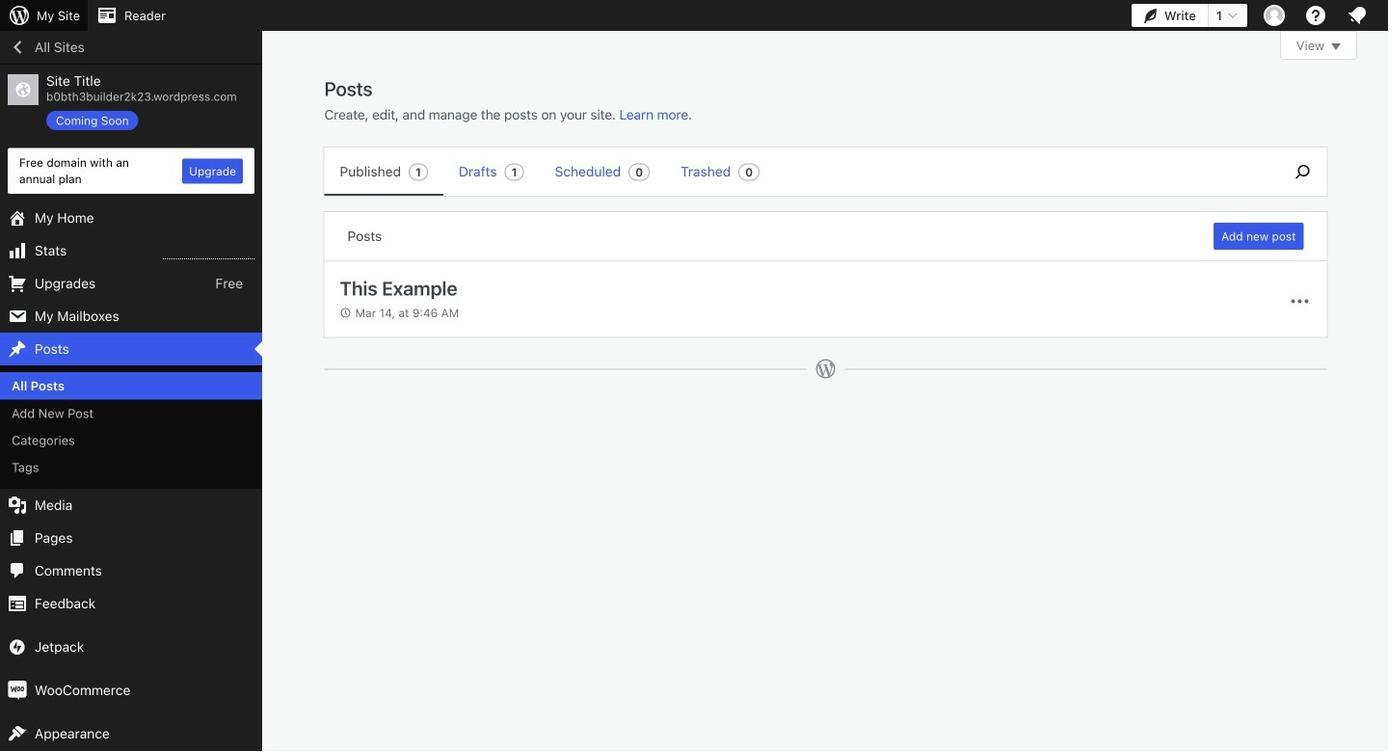 Task type: locate. For each thing, give the bounding box(es) containing it.
img image
[[8, 637, 27, 656], [8, 681, 27, 700]]

my profile image
[[1264, 5, 1285, 26]]

2 img image from the top
[[8, 681, 27, 700]]

closed image
[[1331, 43, 1341, 50]]

3 list item from the top
[[1380, 289, 1388, 379]]

toggle menu image
[[1289, 289, 1312, 313]]

None search field
[[1279, 148, 1327, 196]]

list item
[[1380, 98, 1388, 169], [1380, 199, 1388, 289], [1380, 289, 1388, 379], [1380, 379, 1388, 451]]

1 vertical spatial img image
[[8, 681, 27, 700]]

menu
[[324, 148, 1269, 196]]

0 vertical spatial img image
[[8, 637, 27, 656]]

main content
[[323, 31, 1357, 399]]

manage your notifications image
[[1346, 4, 1369, 27]]

highest hourly views 0 image
[[163, 247, 255, 259]]



Task type: describe. For each thing, give the bounding box(es) containing it.
1 img image from the top
[[8, 637, 27, 656]]

help image
[[1304, 4, 1328, 27]]

4 list item from the top
[[1380, 379, 1388, 451]]

open search image
[[1279, 160, 1327, 183]]

2 list item from the top
[[1380, 199, 1388, 289]]

1 list item from the top
[[1380, 98, 1388, 169]]



Task type: vqa. For each thing, say whether or not it's contained in the screenshot.
the Update your profile, personal settings, and more icon
no



